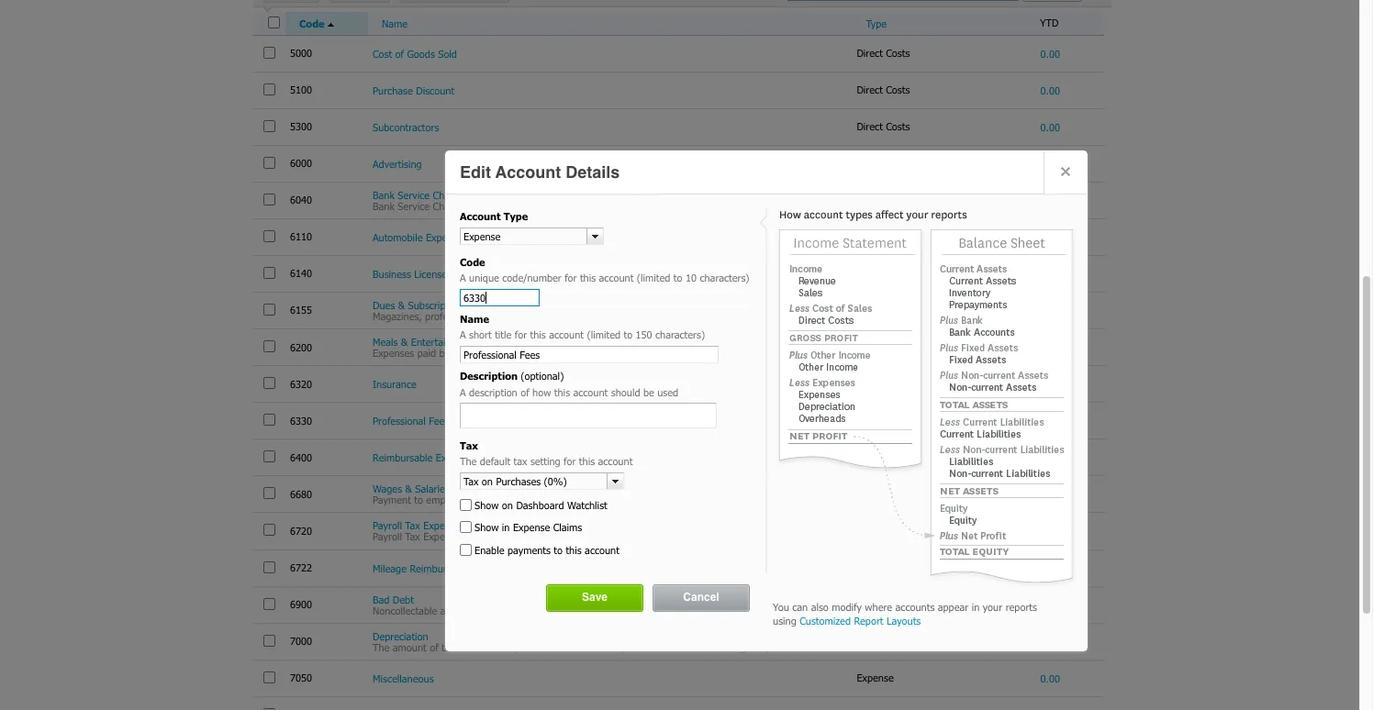 Task type: describe. For each thing, give the bounding box(es) containing it.
for down the title
[[496, 347, 508, 359]]

direct costs for discount
[[857, 84, 913, 96]]

2 charges from the top
[[433, 200, 469, 212]]

professional
[[425, 310, 478, 322]]

mileage
[[373, 562, 407, 574]]

tax inside 'meals & entertainment expenses paid by company for the business but are not deductable for income tax purposes.'
[[725, 347, 739, 359]]

dues
[[373, 299, 395, 311]]

wages
[[373, 483, 402, 495]]

license
[[414, 268, 447, 280]]

bodies
[[481, 310, 510, 322]]

1 bank from the top
[[373, 189, 395, 201]]

for inside tax the default tax setting for this account
[[564, 456, 576, 468]]

name for name a short title for this account (limited to 150 characters)
[[460, 313, 489, 325]]

accounts inside you can also modify where accounts appear in your reports using
[[895, 601, 935, 613]]

7000
[[290, 635, 315, 647]]

to inside wages & salaries payment to employees in exchange for their resources
[[414, 494, 423, 506]]

show in expense claims
[[475, 522, 582, 533]]

dashboard
[[516, 499, 564, 511]]

(based
[[513, 641, 543, 653]]

depreciation
[[373, 630, 428, 642]]

6000
[[290, 157, 315, 169]]

for inside wages & salaries payment to employees in exchange for their resources
[[533, 494, 545, 506]]

debt
[[393, 593, 414, 605]]

2 payroll from the top
[[373, 531, 402, 543]]

1 vertical spatial in
[[502, 522, 510, 533]]

0.00 for reimbursable expense
[[1040, 452, 1060, 464]]

this inside 'code a unique code/number for this account (limited to 10 characters)'
[[580, 272, 596, 284]]

0 horizontal spatial of
[[395, 47, 404, 59]]

company
[[453, 347, 493, 359]]

characters) for a short title for this account (limited to 150 characters)
[[655, 329, 705, 341]]

0 vertical spatial account
[[495, 162, 561, 182]]

Enable payments to this account checkbox
[[460, 544, 472, 556]]

automobile expense
[[373, 231, 463, 243]]

how
[[532, 386, 551, 398]]

cost of goods sold link
[[373, 47, 457, 59]]

0.00 link for reimbursable expense
[[1040, 452, 1060, 464]]

miscellaneous
[[373, 673, 434, 685]]

account inside 'code a unique code/number for this account (limited to 10 characters)'
[[599, 272, 634, 284]]

insurance link
[[373, 378, 417, 390]]

save
[[582, 591, 608, 604]]

0.00 link for cost of goods sold
[[1040, 47, 1060, 59]]

0.00 link for insurance
[[1040, 378, 1060, 390]]

resources
[[572, 494, 615, 506]]

entertainment
[[411, 336, 474, 348]]

you can also modify where accounts appear in your reports using
[[773, 601, 1037, 627]]

0.00 link for professional fees
[[1040, 415, 1060, 427]]

using
[[773, 615, 796, 627]]

was
[[649, 641, 666, 653]]

cancel button
[[654, 585, 749, 611]]

short
[[469, 329, 492, 341]]

6155
[[290, 304, 315, 316]]

1 vertical spatial account
[[460, 210, 501, 222]]

direct costs for of
[[857, 47, 913, 59]]

default
[[480, 456, 510, 468]]

2 service from the top
[[398, 200, 430, 212]]

to inside 'code a unique code/number for this account (limited to 10 characters)'
[[674, 272, 682, 284]]

& for salaries
[[405, 483, 412, 495]]

1 vertical spatial type
[[504, 210, 528, 222]]

11 0.00 from the top
[[1040, 599, 1060, 611]]

are
[[588, 347, 602, 359]]

150
[[636, 329, 652, 341]]

insurance
[[373, 378, 417, 390]]

5 0.00 from the top
[[1040, 194, 1060, 206]]

mileage reimbursement
[[373, 562, 479, 574]]

edit
[[460, 162, 491, 182]]

cost of goods sold
[[373, 47, 457, 59]]

subcontractors link
[[373, 121, 439, 133]]

a inside description (optional) a description of how this account should be used
[[460, 386, 466, 398]]

paid
[[417, 347, 436, 359]]

name link
[[382, 17, 408, 29]]

automobile
[[373, 231, 423, 243]]

costs for of
[[886, 47, 910, 59]]

business license & fees
[[373, 268, 480, 280]]

wages & salaries link
[[373, 483, 450, 495]]

10 0.00 link from the top
[[1040, 599, 1060, 611]]

account inside name a short title for this account (limited to 150 characters)
[[549, 329, 584, 341]]

title
[[495, 329, 512, 341]]

name for name
[[382, 17, 408, 29]]

the left useful
[[561, 641, 575, 653]]

reimbursable
[[373, 452, 433, 464]]

code for code a unique code/number for this account (limited to 10 characters)
[[460, 256, 485, 268]]

this down claims
[[566, 544, 582, 556]]

can
[[792, 601, 808, 613]]

1 vertical spatial fees
[[429, 415, 449, 427]]

image of account type hierarchy image
[[759, 208, 1078, 587]]

professional fees link
[[373, 415, 449, 427]]

characters) for a unique code/number for this account (limited to 10 characters)
[[700, 272, 749, 284]]

receivable
[[483, 605, 527, 616]]

& for subscriptions
[[398, 299, 405, 311]]

sold
[[438, 47, 457, 59]]

amount
[[393, 641, 427, 653]]

should
[[611, 386, 640, 398]]

code link
[[299, 17, 363, 32]]

save button
[[547, 585, 642, 611]]

0.00 link for purchase discount
[[1040, 84, 1060, 96]]

reimbursement
[[410, 562, 479, 574]]

reimbursable expense link
[[373, 452, 473, 464]]

professional
[[373, 415, 426, 427]]

bad
[[373, 593, 390, 605]]

account inside description (optional) a description of how this account should be used
[[573, 386, 608, 398]]

accounts inside bad debt noncollectable accounts receivable which have been written off.
[[440, 605, 480, 616]]

direct for of
[[857, 47, 883, 59]]

5100
[[290, 84, 315, 96]]

0.00 for automobile expense
[[1040, 231, 1060, 243]]

cost
[[492, 641, 510, 653]]

0.00 for subcontractors
[[1040, 121, 1060, 133]]

5300
[[290, 120, 315, 132]]

of inside description (optional) a description of how this account should be used
[[521, 386, 529, 398]]

costs for discount
[[886, 84, 910, 96]]

bad debt link
[[373, 593, 414, 605]]

0.00 link for automobile expense
[[1040, 231, 1060, 243]]

0.00 for cost of goods sold
[[1040, 47, 1060, 59]]

professional fees
[[373, 415, 449, 427]]

description
[[460, 370, 518, 382]]

6900
[[290, 599, 315, 610]]

employees
[[426, 494, 473, 506]]

during
[[717, 641, 746, 653]]

code/number
[[502, 272, 561, 284]]

business license & fees link
[[373, 268, 480, 280]]

edit account details
[[460, 162, 620, 182]]

business
[[373, 268, 411, 280]]

the for the amount of the asset's cost (based on the useful life) that was consumed during the period
[[373, 641, 390, 653]]

code for code
[[299, 17, 325, 29]]

the left period
[[749, 641, 763, 653]]

which
[[530, 605, 556, 616]]

life)
[[608, 641, 625, 653]]

the inside 'meals & entertainment expenses paid by company for the business but are not deductable for income tax purposes.'
[[512, 347, 526, 359]]

of inside depreciation the amount of the asset's cost (based on the useful life) that was consumed during the period
[[430, 641, 438, 653]]

ytd
[[1040, 17, 1059, 29]]

setting
[[530, 456, 560, 468]]

a for a short title for this account (limited to 150 characters)
[[460, 329, 466, 341]]

reimbursable expense
[[373, 452, 473, 464]]

this inside tax the default tax setting for this account
[[579, 456, 595, 468]]



Task type: vqa. For each thing, say whether or not it's contained in the screenshot.
the leftmost $0.00
no



Task type: locate. For each thing, give the bounding box(es) containing it.
9 0.00 link from the top
[[1040, 488, 1060, 500]]

unique
[[469, 272, 499, 284]]

for right the title
[[515, 329, 527, 341]]

& for entertainment
[[401, 336, 408, 348]]

1 charges from the top
[[433, 189, 469, 201]]

4 0.00 from the top
[[1040, 157, 1060, 169]]

(limited for 150
[[587, 329, 620, 341]]

1 service from the top
[[398, 189, 430, 201]]

0 vertical spatial on
[[502, 499, 513, 511]]

code up unique
[[460, 256, 485, 268]]

1 vertical spatial show
[[475, 522, 499, 533]]

asset's
[[459, 641, 489, 653]]

tax
[[460, 439, 478, 451], [405, 520, 420, 532], [405, 531, 420, 543]]

type link
[[866, 17, 887, 29]]

0 horizontal spatial fees
[[429, 415, 449, 427]]

0.00 link for miscellaneous
[[1040, 673, 1060, 685]]

fees right license
[[460, 268, 480, 280]]

10
[[686, 272, 697, 284]]

layouts
[[887, 615, 921, 627]]

characters) up income at the right
[[655, 329, 705, 341]]

2 vertical spatial costs
[[886, 120, 910, 132]]

a inside name a short title for this account (limited to 150 characters)
[[460, 329, 466, 341]]

6722
[[290, 562, 315, 574]]

1 horizontal spatial tax
[[725, 347, 739, 359]]

3 a from the top
[[460, 386, 466, 398]]

exchange
[[488, 494, 530, 506]]

a left description at the left
[[460, 386, 466, 398]]

0.00 link for subcontractors
[[1040, 121, 1060, 133]]

a inside 'code a unique code/number for this account (limited to 10 characters)'
[[460, 272, 466, 284]]

2 vertical spatial direct
[[857, 120, 883, 132]]

code
[[299, 17, 325, 29], [460, 256, 485, 268]]

2 vertical spatial in
[[972, 601, 980, 613]]

details
[[566, 162, 620, 182]]

not
[[605, 347, 620, 359]]

8 0.00 link from the top
[[1040, 452, 1060, 464]]

0 horizontal spatial type
[[504, 210, 528, 222]]

0.00
[[1040, 47, 1060, 59], [1040, 84, 1060, 96], [1040, 121, 1060, 133], [1040, 157, 1060, 169], [1040, 194, 1060, 206], [1040, 231, 1060, 243], [1040, 378, 1060, 390], [1040, 415, 1060, 427], [1040, 452, 1060, 464], [1040, 488, 1060, 500], [1040, 599, 1060, 611], [1040, 673, 1060, 685]]

show for show on dashboard watchlist
[[475, 499, 499, 511]]

to left "150"
[[624, 329, 633, 341]]

show right show in expense claims option
[[475, 522, 499, 533]]

& right wages
[[405, 483, 412, 495]]

in left your
[[972, 601, 980, 613]]

0.00 link for advertising
[[1040, 157, 1060, 169]]

2 vertical spatial a
[[460, 386, 466, 398]]

in inside you can also modify where accounts appear in your reports using
[[972, 601, 980, 613]]

0 vertical spatial (limited
[[637, 272, 670, 284]]

0 horizontal spatial code
[[299, 17, 325, 29]]

3 0.00 from the top
[[1040, 121, 1060, 133]]

1 vertical spatial direct
[[857, 84, 883, 96]]

depreciation the amount of the asset's cost (based on the useful life) that was consumed during the period
[[373, 630, 794, 653]]

tax inside tax the default tax setting for this account
[[460, 439, 478, 451]]

cancel
[[683, 591, 719, 604]]

wages & salaries payment to employees in exchange for their resources
[[373, 483, 615, 506]]

2 0.00 link from the top
[[1040, 84, 1060, 96]]

been
[[583, 605, 605, 616]]

0 vertical spatial type
[[866, 17, 887, 29]]

dues & subscriptions link
[[373, 299, 467, 311]]

salaries
[[415, 483, 450, 495]]

enable payments to this account
[[475, 544, 619, 556]]

6 0.00 from the top
[[1040, 231, 1060, 243]]

in right show on dashboard watchlist option
[[477, 494, 484, 506]]

tax left setting
[[514, 456, 527, 468]]

charges
[[433, 189, 469, 201], [433, 200, 469, 212]]

the left asset's
[[442, 641, 456, 653]]

expenses
[[373, 347, 414, 359]]

for inside name a short title for this account (limited to 150 characters)
[[515, 329, 527, 341]]

1 vertical spatial name
[[460, 313, 489, 325]]

enable
[[475, 544, 504, 556]]

0 vertical spatial name
[[382, 17, 408, 29]]

to inside name a short title for this account (limited to 150 characters)
[[624, 329, 633, 341]]

their
[[549, 494, 569, 506]]

meals
[[373, 336, 398, 348]]

0 horizontal spatial name
[[382, 17, 408, 29]]

& right dues
[[398, 299, 405, 311]]

2 horizontal spatial of
[[521, 386, 529, 398]]

watchlist
[[567, 499, 607, 511]]

your
[[983, 601, 1002, 613]]

1 payroll from the top
[[373, 520, 402, 532]]

to down claims
[[554, 544, 563, 556]]

but
[[570, 347, 585, 359]]

0 vertical spatial fees
[[460, 268, 480, 280]]

fees right professional
[[429, 415, 449, 427]]

1 vertical spatial of
[[521, 386, 529, 398]]

tax up mileage reimbursement link
[[405, 531, 420, 543]]

& inside dues & subscriptions magazines, professional bodies etc
[[398, 299, 405, 311]]

10 0.00 from the top
[[1040, 488, 1060, 500]]

useful
[[578, 641, 605, 653]]

3 0.00 link from the top
[[1040, 121, 1060, 133]]

1 horizontal spatial name
[[460, 313, 489, 325]]

6 0.00 link from the top
[[1040, 378, 1060, 390]]

account up resources
[[598, 456, 633, 468]]

of left how
[[521, 386, 529, 398]]

on inside depreciation the amount of the asset's cost (based on the useful life) that was consumed during the period
[[546, 641, 557, 653]]

characters)
[[700, 272, 749, 284], [655, 329, 705, 341]]

(limited for 10
[[637, 272, 670, 284]]

payroll up 'mileage'
[[373, 531, 402, 543]]

1 vertical spatial code
[[460, 256, 485, 268]]

tax down payment
[[405, 520, 420, 532]]

accounts up layouts
[[895, 601, 935, 613]]

a for a unique code/number for this account (limited to 10 characters)
[[460, 272, 466, 284]]

0 vertical spatial code
[[299, 17, 325, 29]]

0.00 for insurance
[[1040, 378, 1060, 390]]

be
[[643, 386, 654, 398]]

this up name a short title for this account (limited to 150 characters)
[[580, 272, 596, 284]]

(limited left 10
[[637, 272, 670, 284]]

you
[[773, 601, 789, 613]]

2 bank from the top
[[373, 200, 395, 212]]

account inside tax the default tax setting for this account
[[598, 456, 633, 468]]

claims
[[553, 522, 582, 533]]

account right edit
[[495, 162, 561, 182]]

9 0.00 from the top
[[1040, 452, 1060, 464]]

2 vertical spatial of
[[430, 641, 438, 653]]

None text field
[[788, 0, 1019, 1], [460, 346, 719, 363], [460, 403, 717, 429], [461, 474, 607, 489], [788, 0, 1019, 1], [460, 346, 719, 363], [460, 403, 717, 429], [461, 474, 607, 489]]

in inside wages & salaries payment to employees in exchange for their resources
[[477, 494, 484, 506]]

0 horizontal spatial in
[[477, 494, 484, 506]]

0.00 for advertising
[[1040, 157, 1060, 169]]

(limited
[[637, 272, 670, 284], [587, 329, 620, 341]]

the left default
[[460, 456, 477, 468]]

meals & entertainment link
[[373, 336, 474, 348]]

0 vertical spatial tax
[[725, 347, 739, 359]]

1 vertical spatial direct costs
[[857, 84, 913, 96]]

& inside 'meals & entertainment expenses paid by company for the business but are not deductable for income tax purposes.'
[[401, 336, 408, 348]]

for left income at the right
[[675, 347, 687, 359]]

1 0.00 link from the top
[[1040, 47, 1060, 59]]

2 vertical spatial direct costs
[[857, 120, 913, 132]]

1 vertical spatial (limited
[[587, 329, 620, 341]]

8 0.00 from the top
[[1040, 415, 1060, 427]]

payment
[[373, 494, 411, 506]]

6330
[[290, 415, 315, 426]]

a left unique
[[460, 272, 466, 284]]

6680
[[290, 488, 315, 500]]

account up name a short title for this account (limited to 150 characters)
[[599, 272, 634, 284]]

period
[[766, 641, 794, 653]]

None checkbox
[[263, 230, 275, 242], [263, 304, 275, 316], [263, 341, 275, 352], [263, 414, 275, 426], [263, 488, 275, 500], [263, 598, 275, 610], [263, 635, 275, 647], [263, 230, 275, 242], [263, 304, 275, 316], [263, 341, 275, 352], [263, 414, 275, 426], [263, 488, 275, 500], [263, 598, 275, 610], [263, 635, 275, 647]]

this right how
[[554, 386, 570, 398]]

description
[[469, 386, 517, 398]]

0 vertical spatial the
[[460, 456, 477, 468]]

tax up reimbursable expense link
[[460, 439, 478, 451]]

0 horizontal spatial (limited
[[587, 329, 620, 341]]

payroll tax expense payroll tax expense
[[373, 520, 460, 543]]

0 vertical spatial costs
[[886, 47, 910, 59]]

for right code/number
[[565, 272, 577, 284]]

2 direct from the top
[[857, 84, 883, 96]]

advertising
[[373, 157, 422, 169]]

for right setting
[[564, 456, 576, 468]]

name inside name a short title for this account (limited to 150 characters)
[[460, 313, 489, 325]]

this up resources
[[579, 456, 595, 468]]

2 costs from the top
[[886, 84, 910, 96]]

subscriptions
[[408, 299, 467, 311]]

name up short
[[460, 313, 489, 325]]

1 horizontal spatial in
[[502, 522, 510, 533]]

1 vertical spatial a
[[460, 329, 466, 341]]

0 horizontal spatial accounts
[[440, 605, 480, 616]]

6320
[[290, 378, 315, 390]]

& right meals at top
[[401, 336, 408, 348]]

code up 5000
[[299, 17, 325, 29]]

0 vertical spatial in
[[477, 494, 484, 506]]

1 horizontal spatial code
[[460, 256, 485, 268]]

& right license
[[450, 268, 457, 280]]

3 direct from the top
[[857, 120, 883, 132]]

of right amount
[[430, 641, 438, 653]]

None checkbox
[[268, 16, 280, 28], [263, 46, 275, 58], [263, 83, 275, 95], [263, 120, 275, 132], [263, 157, 275, 168], [263, 193, 275, 205], [263, 267, 275, 279], [263, 377, 275, 389], [263, 451, 275, 463], [263, 524, 275, 536], [263, 561, 275, 573], [263, 672, 275, 684], [263, 708, 275, 710], [268, 16, 280, 28], [263, 46, 275, 58], [263, 83, 275, 95], [263, 120, 275, 132], [263, 157, 275, 168], [263, 193, 275, 205], [263, 267, 275, 279], [263, 377, 275, 389], [263, 451, 275, 463], [263, 524, 275, 536], [263, 561, 275, 573], [263, 672, 275, 684], [263, 708, 275, 710]]

bank down advertising link
[[373, 189, 395, 201]]

discount
[[416, 84, 454, 96]]

where
[[865, 601, 892, 613]]

by
[[439, 347, 450, 359]]

description (optional) a description of how this account should be used
[[460, 370, 678, 398]]

2 a from the top
[[460, 329, 466, 341]]

1 horizontal spatial the
[[460, 456, 477, 468]]

written
[[608, 605, 640, 616]]

0 vertical spatial of
[[395, 47, 404, 59]]

characters) right 10
[[700, 272, 749, 284]]

0 vertical spatial show
[[475, 499, 499, 511]]

1 direct from the top
[[857, 47, 883, 59]]

0.00 for purchase discount
[[1040, 84, 1060, 96]]

direct costs
[[857, 47, 913, 59], [857, 84, 913, 96], [857, 120, 913, 132]]

1 vertical spatial the
[[373, 641, 390, 653]]

3 costs from the top
[[886, 120, 910, 132]]

Show in Expense Claims checkbox
[[460, 522, 472, 533]]

0 vertical spatial a
[[460, 272, 466, 284]]

2 show from the top
[[475, 522, 499, 533]]

for inside 'code a unique code/number for this account (limited to 10 characters)'
[[565, 272, 577, 284]]

1 horizontal spatial fees
[[460, 268, 480, 280]]

1 horizontal spatial accounts
[[895, 601, 935, 613]]

(limited inside name a short title for this account (limited to 150 characters)
[[587, 329, 620, 341]]

characters) inside name a short title for this account (limited to 150 characters)
[[655, 329, 705, 341]]

show on dashboard watchlist
[[475, 499, 607, 511]]

subcontractors
[[373, 121, 439, 133]]

2 0.00 from the top
[[1040, 84, 1060, 96]]

payroll down payment
[[373, 520, 402, 532]]

accounts up asset's
[[440, 605, 480, 616]]

1 vertical spatial on
[[546, 641, 557, 653]]

tax inside tax the default tax setting for this account
[[514, 456, 527, 468]]

this inside name a short title for this account (limited to 150 characters)
[[530, 329, 546, 341]]

have
[[559, 605, 580, 616]]

the left business
[[512, 347, 526, 359]]

account up but
[[549, 329, 584, 341]]

costs
[[886, 47, 910, 59], [886, 84, 910, 96], [886, 120, 910, 132]]

0 horizontal spatial the
[[373, 641, 390, 653]]

bad debt noncollectable accounts receivable which have been written off.
[[373, 593, 657, 616]]

5 0.00 link from the top
[[1040, 231, 1060, 243]]

for left their at the bottom left of page
[[533, 494, 545, 506]]

characters) inside 'code a unique code/number for this account (limited to 10 characters)'
[[700, 272, 749, 284]]

this up business
[[530, 329, 546, 341]]

1 0.00 from the top
[[1040, 47, 1060, 59]]

1 horizontal spatial (limited
[[637, 272, 670, 284]]

a left short
[[460, 329, 466, 341]]

service
[[398, 189, 430, 201], [398, 200, 430, 212]]

3 direct costs from the top
[[857, 120, 913, 132]]

magazines,
[[373, 310, 422, 322]]

the for the default tax setting for this account
[[460, 456, 477, 468]]

tax right income at the right
[[725, 347, 739, 359]]

account down edit
[[460, 210, 501, 222]]

in down exchange
[[502, 522, 510, 533]]

(limited up are
[[587, 329, 620, 341]]

to up "payroll tax expense" link
[[414, 494, 423, 506]]

this inside description (optional) a description of how this account should be used
[[554, 386, 570, 398]]

bank up automobile
[[373, 200, 395, 212]]

service up automobile expense
[[398, 200, 430, 212]]

2 horizontal spatial in
[[972, 601, 980, 613]]

0 vertical spatial direct
[[857, 47, 883, 59]]

account down watchlist at the left bottom of page
[[585, 544, 619, 556]]

code inside 'code a unique code/number for this account (limited to 10 characters)'
[[460, 256, 485, 268]]

5000
[[290, 47, 315, 59]]

1 a from the top
[[460, 272, 466, 284]]

the left amount
[[373, 641, 390, 653]]

& inside wages & salaries payment to employees in exchange for their resources
[[405, 483, 412, 495]]

4 0.00 link from the top
[[1040, 157, 1060, 169]]

the inside tax the default tax setting for this account
[[460, 456, 477, 468]]

0 vertical spatial characters)
[[700, 272, 749, 284]]

account left should
[[573, 386, 608, 398]]

7 0.00 link from the top
[[1040, 415, 1060, 427]]

of right cost
[[395, 47, 404, 59]]

0.00 for professional fees
[[1040, 415, 1060, 427]]

1 horizontal spatial type
[[866, 17, 887, 29]]

to left 10
[[674, 272, 682, 284]]

None text field
[[461, 228, 587, 244], [460, 289, 540, 306], [461, 228, 587, 244], [460, 289, 540, 306]]

6200
[[290, 341, 315, 353]]

11 0.00 link from the top
[[1040, 673, 1060, 685]]

in
[[477, 494, 484, 506], [502, 522, 510, 533], [972, 601, 980, 613]]

this
[[580, 272, 596, 284], [530, 329, 546, 341], [554, 386, 570, 398], [579, 456, 595, 468], [566, 544, 582, 556]]

report
[[854, 615, 883, 627]]

payroll
[[373, 520, 402, 532], [373, 531, 402, 543]]

on up show in expense claims
[[502, 499, 513, 511]]

1 vertical spatial costs
[[886, 84, 910, 96]]

name up cost
[[382, 17, 408, 29]]

0 vertical spatial direct costs
[[857, 47, 913, 59]]

customized report layouts
[[800, 615, 921, 627]]

0 horizontal spatial on
[[502, 499, 513, 511]]

show right show on dashboard watchlist option
[[475, 499, 499, 511]]

(limited inside 'code a unique code/number for this account (limited to 10 characters)'
[[637, 272, 670, 284]]

1 costs from the top
[[886, 47, 910, 59]]

miscellaneous link
[[373, 673, 434, 685]]

1 direct costs from the top
[[857, 47, 913, 59]]

show for show in expense claims
[[475, 522, 499, 533]]

advertising link
[[373, 157, 422, 169]]

12 0.00 from the top
[[1040, 673, 1060, 685]]

1 show from the top
[[475, 499, 499, 511]]

7 0.00 from the top
[[1040, 378, 1060, 390]]

0.00 for miscellaneous
[[1040, 673, 1060, 685]]

direct for discount
[[857, 84, 883, 96]]

fees
[[460, 268, 480, 280], [429, 415, 449, 427]]

modify
[[832, 601, 862, 613]]

1 vertical spatial tax
[[514, 456, 527, 468]]

on right (based
[[546, 641, 557, 653]]

purchase discount link
[[373, 84, 454, 96]]

payroll tax expense link
[[373, 520, 460, 532]]

consumed
[[669, 641, 714, 653]]

direct
[[857, 47, 883, 59], [857, 84, 883, 96], [857, 120, 883, 132]]

1 horizontal spatial of
[[430, 641, 438, 653]]

2 direct costs from the top
[[857, 84, 913, 96]]

automobile expense link
[[373, 231, 463, 243]]

Show on Dashboard Watchlist checkbox
[[460, 499, 472, 511]]

1 horizontal spatial on
[[546, 641, 557, 653]]

1 vertical spatial characters)
[[655, 329, 705, 341]]

business
[[529, 347, 567, 359]]

0 horizontal spatial tax
[[514, 456, 527, 468]]

the inside depreciation the amount of the asset's cost (based on the useful life) that was consumed during the period
[[373, 641, 390, 653]]

account
[[495, 162, 561, 182], [460, 210, 501, 222]]

service down advertising
[[398, 189, 430, 201]]



